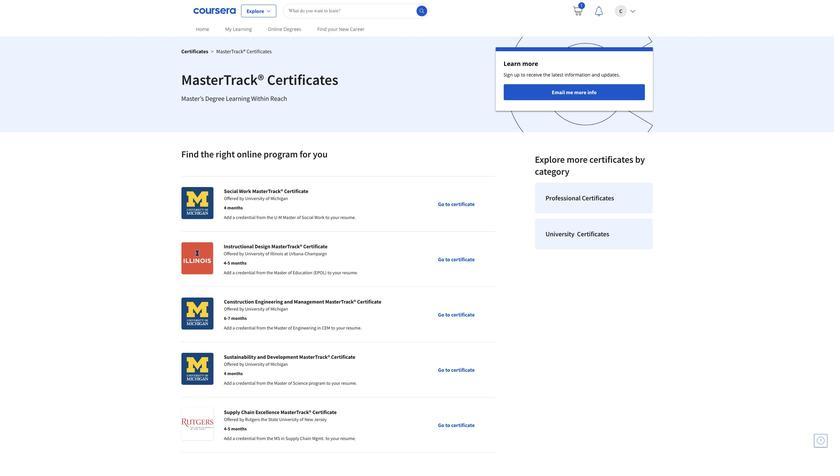 Task type: describe. For each thing, give the bounding box(es) containing it.
mastertrack® right '>'
[[216, 48, 246, 55]]

go for supply chain excellence mastertrack® certificate
[[438, 422, 444, 428]]

professional certificates link
[[535, 183, 653, 213]]

a for instructional
[[232, 270, 235, 276]]

mastertrack® inside instructional design mastertrack® certificate offered by university of illinois at urbana-champaign 4-5 months
[[271, 243, 302, 250]]

certificate inside social work mastertrack® certificate offered by university of michigan 4 months
[[284, 188, 308, 194]]

credential for construction
[[236, 325, 256, 331]]

6-
[[224, 315, 228, 321]]

work inside social work mastertrack® certificate offered by university of michigan 4 months
[[239, 188, 251, 194]]

certificates
[[590, 154, 633, 166]]

add for supply chain excellence mastertrack® certificate
[[224, 436, 232, 442]]

email me more info button
[[504, 84, 645, 100]]

the for engineering
[[267, 325, 273, 331]]

of left education
[[288, 270, 292, 276]]

of inside supply chain excellence mastertrack® certificate offered by rutgers the state university of new jersey 4-5 months
[[300, 417, 304, 423]]

go to certificate for instructional design mastertrack® certificate
[[438, 256, 475, 263]]

at
[[284, 251, 288, 257]]

construction
[[224, 298, 254, 305]]

online degrees link
[[265, 22, 304, 37]]

learn
[[504, 60, 521, 68]]

career
[[350, 26, 365, 32]]

coursera image
[[193, 5, 236, 16]]

explore button
[[241, 4, 276, 17]]

you
[[313, 148, 328, 160]]

university inside supply chain excellence mastertrack® certificate offered by rutgers the state university of new jersey 4-5 months
[[279, 417, 299, 423]]

engineering inside the construction engineering and management mastertrack® certificate offered by university of michigan 6-7 months
[[255, 298, 283, 305]]

months inside social work mastertrack® certificate offered by university of michigan 4 months
[[227, 205, 243, 211]]

more inside button
[[574, 89, 587, 96]]

sign
[[504, 72, 513, 78]]

my learning
[[225, 26, 252, 32]]

university of michigan image for sustainability and development mastertrack® certificate
[[181, 353, 213, 385]]

my learning link
[[223, 22, 255, 37]]

the for and
[[543, 72, 550, 78]]

the inside supply chain excellence mastertrack® certificate offered by rutgers the state university of new jersey 4-5 months
[[261, 417, 267, 423]]

by inside explore more certificates by category
[[635, 154, 645, 166]]

master for mastertrack®
[[274, 270, 287, 276]]

1 link
[[567, 0, 588, 21]]

a for supply
[[233, 436, 235, 442]]

certificate inside sustainability and development mastertrack® certificate offered by university of michigan 4 months
[[331, 354, 355, 360]]

go for social work mastertrack® certificate
[[438, 201, 444, 207]]

go for construction engineering and management mastertrack® certificate
[[438, 311, 444, 318]]

the for supply
[[267, 436, 273, 442]]

for
[[300, 148, 311, 160]]

degree
[[205, 94, 225, 103]]

information
[[565, 72, 591, 78]]

u-
[[274, 214, 279, 220]]

credential for sustainability
[[236, 380, 256, 386]]

offered inside sustainability and development mastertrack® certificate offered by university of michigan 4 months
[[224, 361, 238, 367]]

master's
[[181, 94, 204, 103]]

instructional design mastertrack® certificate offered by university of illinois at urbana-champaign 4-5 months
[[224, 243, 328, 266]]

add for social work mastertrack® certificate
[[224, 214, 232, 220]]

master right m
[[283, 214, 296, 220]]

home link
[[193, 22, 212, 37]]

add a credential from the master of engineering in cem to your resume.
[[224, 325, 362, 331]]

of down the construction engineering and management mastertrack® certificate offered by university of michigan 6-7 months
[[288, 325, 292, 331]]

michigan inside the construction engineering and management mastertrack® certificate offered by university of michigan 6-7 months
[[270, 306, 288, 312]]

4 inside sustainability and development mastertrack® certificate offered by university of michigan 4 months
[[224, 371, 226, 377]]

months inside supply chain excellence mastertrack® certificate offered by rutgers the state university of new jersey 4-5 months
[[231, 426, 247, 432]]

months inside the construction engineering and management mastertrack® certificate offered by university of michigan 6-7 months
[[231, 315, 247, 321]]

1 horizontal spatial new
[[339, 26, 349, 32]]

university of michigan image for construction engineering and management mastertrack® certificate
[[181, 298, 213, 330]]

0 vertical spatial learning
[[233, 26, 252, 32]]

go to certificate for construction engineering and management mastertrack® certificate
[[438, 311, 475, 318]]

my
[[225, 26, 232, 32]]

go to certificate for social work mastertrack® certificate
[[438, 201, 475, 207]]

explore more certificates by category
[[535, 154, 645, 177]]

shopping cart: 1 item element
[[572, 2, 585, 16]]

list containing professional certificates
[[532, 180, 656, 252]]

instructional
[[224, 243, 254, 250]]

by inside the construction engineering and management mastertrack® certificate offered by university of michigan 6-7 months
[[239, 306, 244, 312]]

from for engineering
[[257, 325, 266, 331]]

science
[[293, 380, 308, 386]]

5 inside instructional design mastertrack® certificate offered by university of illinois at urbana-champaign 4-5 months
[[228, 260, 230, 266]]

me
[[566, 89, 573, 96]]

within
[[251, 94, 269, 103]]

add a credential from the ms in supply chain mgmt. to your resume.
[[224, 436, 356, 442]]

of left science
[[288, 380, 292, 386]]

m
[[279, 214, 282, 220]]

add a credential from the u-m master of social work to your resume.
[[224, 214, 356, 220]]

4- inside instructional design mastertrack® certificate offered by university of illinois at urbana-champaign 4-5 months
[[224, 260, 228, 266]]

add a credential from the master of education (epol) to your resume.
[[224, 270, 358, 276]]

a for social
[[233, 214, 235, 220]]

the for education
[[267, 270, 273, 276]]

education
[[293, 270, 312, 276]]

go to certificate for supply chain excellence mastertrack® certificate
[[438, 422, 475, 428]]

social work mastertrack® certificate offered by university of michigan 4 months
[[224, 188, 308, 211]]

offered inside the construction engineering and management mastertrack® certificate offered by university of michigan 6-7 months
[[224, 306, 238, 312]]

construction engineering and management mastertrack® certificate offered by university of michigan 6-7 months
[[224, 298, 381, 321]]

certificates inside professional certificates link
[[582, 194, 614, 202]]

of inside the construction engineering and management mastertrack® certificate offered by university of michigan 6-7 months
[[266, 306, 270, 312]]

master's degree learning within reach
[[181, 94, 287, 103]]

(epol)
[[313, 270, 327, 276]]

sustainability and development mastertrack® certificate offered by university of michigan 4 months
[[224, 354, 355, 377]]

1 horizontal spatial supply
[[286, 436, 299, 442]]

right
[[216, 148, 235, 160]]

illinois
[[270, 251, 283, 257]]

sign up to receive the latest information and updates.
[[504, 72, 620, 78]]

certificate inside the construction engineering and management mastertrack® certificate offered by university of michigan 6-7 months
[[357, 298, 381, 305]]

cem
[[322, 325, 330, 331]]

certificate inside supply chain excellence mastertrack® certificate offered by rutgers the state university of new jersey 4-5 months
[[312, 409, 337, 416]]

online degrees
[[268, 26, 301, 32]]

social inside social work mastertrack® certificate offered by university of michigan 4 months
[[224, 188, 238, 194]]

info
[[588, 89, 597, 96]]

certificates > mastertrack® certificates
[[181, 48, 272, 55]]

jersey
[[314, 417, 327, 423]]

add a credential from the master of science program to your resume.
[[224, 380, 357, 386]]

design
[[255, 243, 270, 250]]

reach
[[270, 94, 287, 103]]

credential for instructional
[[236, 270, 255, 276]]

professional certificates
[[546, 194, 614, 202]]

certificates link
[[181, 48, 208, 55]]

up
[[514, 72, 520, 78]]

add for instructional design mastertrack® certificate
[[224, 270, 231, 276]]

champaign
[[305, 251, 327, 257]]

c
[[619, 7, 622, 14]]

offered inside social work mastertrack® certificate offered by university of michigan 4 months
[[224, 195, 238, 201]]

5 inside supply chain excellence mastertrack® certificate offered by rutgers the state university of new jersey 4-5 months
[[228, 426, 230, 432]]

updates.
[[601, 72, 620, 78]]

email me more info
[[552, 89, 597, 96]]

4 inside social work mastertrack® certificate offered by university of michigan 4 months
[[224, 205, 226, 211]]

excellence
[[256, 409, 280, 416]]

urbana-
[[289, 251, 305, 257]]

degrees
[[283, 26, 301, 32]]

find your new career
[[317, 26, 365, 32]]

the left right
[[201, 148, 214, 160]]

new inside supply chain excellence mastertrack® certificate offered by rutgers the state university of new jersey 4-5 months
[[305, 417, 313, 423]]

university  certificates
[[546, 230, 609, 238]]



Task type: locate. For each thing, give the bounding box(es) containing it.
supply
[[224, 409, 240, 416], [286, 436, 299, 442]]

university  certificates link
[[535, 219, 653, 249]]

rutgers
[[245, 417, 260, 423]]

new left career
[[339, 26, 349, 32]]

supply inside supply chain excellence mastertrack® certificate offered by rutgers the state university of new jersey 4-5 months
[[224, 409, 240, 416]]

0 vertical spatial engineering
[[255, 298, 283, 305]]

home
[[196, 26, 209, 32]]

supply chain excellence mastertrack® certificate offered by rutgers the state university of new jersey 4-5 months
[[224, 409, 337, 432]]

certificate for supply chain excellence mastertrack® certificate
[[451, 422, 475, 428]]

1 vertical spatial work
[[314, 214, 325, 220]]

master
[[283, 214, 296, 220], [274, 270, 287, 276], [274, 325, 287, 331], [274, 380, 287, 386]]

the down instructional design mastertrack® certificate offered by university of illinois at urbana-champaign 4-5 months
[[267, 270, 273, 276]]

1 vertical spatial new
[[305, 417, 313, 423]]

from for design
[[256, 270, 266, 276]]

2 4 from the top
[[224, 371, 226, 377]]

offered
[[224, 195, 238, 201], [224, 251, 238, 257], [224, 306, 238, 312], [224, 361, 238, 367], [224, 417, 238, 423]]

in left cem
[[317, 325, 321, 331]]

4- down instructional
[[224, 260, 228, 266]]

university inside sustainability and development mastertrack® certificate offered by university of michigan 4 months
[[245, 361, 265, 367]]

mastertrack® up cem
[[325, 298, 356, 305]]

1 horizontal spatial chain
[[300, 436, 311, 442]]

add for construction engineering and management mastertrack® certificate
[[224, 325, 232, 331]]

0 vertical spatial explore
[[247, 7, 264, 14]]

0 horizontal spatial find
[[181, 148, 199, 160]]

learn more
[[504, 60, 538, 68]]

add
[[224, 214, 232, 220], [224, 270, 231, 276], [224, 325, 232, 331], [224, 380, 232, 386], [224, 436, 232, 442]]

university
[[245, 195, 265, 201], [546, 230, 575, 238], [245, 251, 265, 257], [245, 306, 265, 312], [245, 361, 265, 367], [279, 417, 299, 423]]

3 go from the top
[[438, 311, 444, 318]]

3 go to certificate from the top
[[438, 311, 475, 318]]

credential down construction
[[236, 325, 256, 331]]

by
[[635, 154, 645, 166], [239, 195, 244, 201], [239, 251, 244, 257], [239, 306, 244, 312], [239, 361, 244, 367], [239, 417, 244, 423]]

credential for supply
[[236, 436, 256, 442]]

in right ms
[[281, 436, 285, 442]]

offered inside instructional design mastertrack® certificate offered by university of illinois at urbana-champaign 4-5 months
[[224, 251, 238, 257]]

program
[[264, 148, 298, 160], [309, 380, 326, 386]]

online
[[237, 148, 262, 160]]

and inside learn more status
[[592, 72, 600, 78]]

go to certificate for sustainability and development mastertrack® certificate
[[438, 366, 475, 373]]

2 university of michigan image from the top
[[181, 298, 213, 330]]

mastertrack®
[[216, 48, 246, 55], [181, 71, 264, 89], [252, 188, 283, 194], [271, 243, 302, 250], [325, 298, 356, 305], [299, 354, 330, 360], [281, 409, 311, 416]]

0 horizontal spatial social
[[224, 188, 238, 194]]

and left development
[[257, 354, 266, 360]]

by inside social work mastertrack® certificate offered by university of michigan 4 months
[[239, 195, 244, 201]]

management
[[294, 298, 324, 305]]

michigan inside social work mastertrack® certificate offered by university of michigan 4 months
[[270, 195, 288, 201]]

michigan down development
[[270, 361, 288, 367]]

1 university of michigan image from the top
[[181, 187, 213, 219]]

3 university of michigan image from the top
[[181, 353, 213, 385]]

by inside supply chain excellence mastertrack® certificate offered by rutgers the state university of new jersey 4-5 months
[[239, 417, 244, 423]]

chain
[[241, 409, 254, 416], [300, 436, 311, 442]]

category
[[535, 166, 570, 177]]

latest
[[552, 72, 564, 78]]

and left management
[[284, 298, 293, 305]]

certificate for sustainability and development mastertrack® certificate
[[451, 366, 475, 373]]

online
[[268, 26, 282, 32]]

university inside social work mastertrack® certificate offered by university of michigan 4 months
[[245, 195, 265, 201]]

1 horizontal spatial find
[[317, 26, 327, 32]]

university of michigan image
[[181, 187, 213, 219], [181, 298, 213, 330], [181, 353, 213, 385]]

from
[[257, 214, 266, 220], [256, 270, 266, 276], [257, 325, 266, 331], [257, 380, 266, 386], [257, 436, 266, 442]]

1 4 from the top
[[224, 205, 226, 211]]

engineering
[[255, 298, 283, 305], [293, 325, 316, 331]]

new left jersey
[[305, 417, 313, 423]]

the left u-
[[267, 214, 273, 220]]

the down sustainability and development mastertrack® certificate offered by university of michigan 4 months
[[267, 380, 273, 386]]

1 horizontal spatial and
[[284, 298, 293, 305]]

go
[[438, 201, 444, 207], [438, 256, 444, 263], [438, 311, 444, 318], [438, 366, 444, 373], [438, 422, 444, 428]]

of inside social work mastertrack® certificate offered by university of michigan 4 months
[[266, 195, 270, 201]]

0 vertical spatial more
[[522, 60, 538, 68]]

explore for explore
[[247, 7, 264, 14]]

0 horizontal spatial program
[[264, 148, 298, 160]]

learning left the within at the top
[[226, 94, 250, 103]]

0 horizontal spatial supply
[[224, 409, 240, 416]]

0 vertical spatial program
[[264, 148, 298, 160]]

learning
[[233, 26, 252, 32], [226, 94, 250, 103]]

master for development
[[274, 380, 287, 386]]

0 vertical spatial work
[[239, 188, 251, 194]]

engineering down the construction engineering and management mastertrack® certificate offered by university of michigan 6-7 months
[[293, 325, 316, 331]]

of right m
[[297, 214, 301, 220]]

new
[[339, 26, 349, 32], [305, 417, 313, 423]]

certificate
[[284, 188, 308, 194], [303, 243, 328, 250], [357, 298, 381, 305], [331, 354, 355, 360], [312, 409, 337, 416]]

explore
[[247, 7, 264, 14], [535, 154, 565, 166]]

rutgers the state university of new jersey image
[[181, 408, 213, 440]]

go to certificate
[[438, 201, 475, 207], [438, 256, 475, 263], [438, 311, 475, 318], [438, 366, 475, 373], [438, 422, 475, 428]]

receive
[[527, 72, 542, 78]]

from for chain
[[257, 436, 266, 442]]

5 go to certificate from the top
[[438, 422, 475, 428]]

find your new career link
[[315, 22, 367, 37]]

1 vertical spatial engineering
[[293, 325, 316, 331]]

2 horizontal spatial and
[[592, 72, 600, 78]]

1
[[580, 2, 583, 8]]

master down instructional design mastertrack® certificate offered by university of illinois at urbana-champaign 4-5 months
[[274, 270, 287, 276]]

certificate for social work mastertrack® certificate
[[451, 201, 475, 207]]

1 vertical spatial more
[[574, 89, 587, 96]]

5 certificate from the top
[[451, 422, 475, 428]]

michigan up m
[[270, 195, 288, 201]]

0 vertical spatial michigan
[[270, 195, 288, 201]]

list
[[532, 180, 656, 252]]

master down the construction engineering and management mastertrack® certificate offered by university of michigan 6-7 months
[[274, 325, 287, 331]]

more inside explore more certificates by category
[[567, 154, 588, 166]]

1 vertical spatial program
[[309, 380, 326, 386]]

credential down rutgers
[[236, 436, 256, 442]]

2 vertical spatial and
[[257, 354, 266, 360]]

0 vertical spatial 4
[[224, 205, 226, 211]]

4 go to certificate from the top
[[438, 366, 475, 373]]

1 horizontal spatial social
[[302, 214, 314, 220]]

learn more status
[[496, 47, 653, 111]]

4
[[224, 205, 226, 211], [224, 371, 226, 377]]

to
[[521, 72, 525, 78], [445, 201, 450, 207], [326, 214, 330, 220], [445, 256, 450, 263], [328, 270, 332, 276], [445, 311, 450, 318], [331, 325, 335, 331], [445, 366, 450, 373], [327, 380, 331, 386], [445, 422, 450, 428], [326, 436, 330, 442]]

social
[[224, 188, 238, 194], [302, 214, 314, 220]]

mastertrack® inside the construction engineering and management mastertrack® certificate offered by university of michigan 6-7 months
[[325, 298, 356, 305]]

your
[[328, 26, 338, 32], [331, 214, 339, 220], [333, 270, 341, 276], [336, 325, 345, 331], [331, 380, 340, 386], [331, 436, 339, 442]]

1 go from the top
[[438, 201, 444, 207]]

What do you want to learn? text field
[[283, 3, 430, 18]]

explore inside explore more certificates by category
[[535, 154, 565, 166]]

0 horizontal spatial in
[[281, 436, 285, 442]]

1 horizontal spatial engineering
[[293, 325, 316, 331]]

1 vertical spatial find
[[181, 148, 199, 160]]

michigan up add a credential from the master of engineering in cem to your resume.
[[270, 306, 288, 312]]

1 vertical spatial 4-
[[224, 426, 228, 432]]

mastertrack® up science
[[299, 354, 330, 360]]

1 horizontal spatial explore
[[535, 154, 565, 166]]

months inside sustainability and development mastertrack® certificate offered by university of michigan 4 months
[[227, 371, 243, 377]]

explore for explore more certificates by category
[[535, 154, 565, 166]]

ms
[[274, 436, 280, 442]]

1 horizontal spatial in
[[317, 325, 321, 331]]

1 vertical spatial university of michigan image
[[181, 298, 213, 330]]

of inside instructional design mastertrack® certificate offered by university of illinois at urbana-champaign 4-5 months
[[265, 251, 269, 257]]

and
[[592, 72, 600, 78], [284, 298, 293, 305], [257, 354, 266, 360]]

c button
[[610, 0, 641, 21]]

5 go from the top
[[438, 422, 444, 428]]

1 vertical spatial 5
[[228, 426, 230, 432]]

learning right my
[[233, 26, 252, 32]]

to inside learn more status
[[521, 72, 525, 78]]

0 vertical spatial 4-
[[224, 260, 228, 266]]

of down design
[[265, 251, 269, 257]]

1 vertical spatial and
[[284, 298, 293, 305]]

from for work
[[257, 214, 266, 220]]

0 horizontal spatial new
[[305, 417, 313, 423]]

0 vertical spatial in
[[317, 325, 321, 331]]

1 vertical spatial chain
[[300, 436, 311, 442]]

help center image
[[817, 437, 825, 445]]

engineering right construction
[[255, 298, 283, 305]]

state
[[268, 417, 278, 423]]

0 vertical spatial new
[[339, 26, 349, 32]]

offered inside supply chain excellence mastertrack® certificate offered by rutgers the state university of new jersey 4-5 months
[[224, 417, 238, 423]]

4 go from the top
[[438, 366, 444, 373]]

1 horizontal spatial work
[[314, 214, 325, 220]]

michigan inside sustainability and development mastertrack® certificate offered by university of michigan 4 months
[[270, 361, 288, 367]]

of down development
[[266, 361, 270, 367]]

of inside sustainability and development mastertrack® certificate offered by university of michigan 4 months
[[266, 361, 270, 367]]

credential down instructional
[[236, 270, 255, 276]]

1 michigan from the top
[[270, 195, 288, 201]]

4-
[[224, 260, 228, 266], [224, 426, 228, 432]]

the left ms
[[267, 436, 273, 442]]

from for and
[[257, 380, 266, 386]]

0 vertical spatial chain
[[241, 409, 254, 416]]

0 vertical spatial find
[[317, 26, 327, 32]]

credential down social work mastertrack® certificate offered by university of michigan 4 months
[[236, 214, 256, 220]]

a
[[233, 214, 235, 220], [232, 270, 235, 276], [233, 325, 235, 331], [233, 380, 235, 386], [233, 436, 235, 442]]

more for learn
[[522, 60, 538, 68]]

chain inside supply chain excellence mastertrack® certificate offered by rutgers the state university of new jersey 4-5 months
[[241, 409, 254, 416]]

1 certificate from the top
[[451, 201, 475, 207]]

2 certificate from the top
[[451, 256, 475, 263]]

by inside instructional design mastertrack® certificate offered by university of illinois at urbana-champaign 4-5 months
[[239, 251, 244, 257]]

program right science
[[309, 380, 326, 386]]

the down excellence at the bottom of page
[[261, 417, 267, 423]]

mastertrack® inside supply chain excellence mastertrack® certificate offered by rutgers the state university of new jersey 4-5 months
[[281, 409, 311, 416]]

chain left mgmt.
[[300, 436, 311, 442]]

mastertrack® up degree
[[181, 71, 264, 89]]

more
[[522, 60, 538, 68], [574, 89, 587, 96], [567, 154, 588, 166]]

mastertrack® up u-
[[252, 188, 283, 194]]

mastertrack® certificates
[[181, 71, 338, 89]]

>
[[211, 48, 214, 55]]

mastertrack® inside social work mastertrack® certificate offered by university of michigan 4 months
[[252, 188, 283, 194]]

find for find the right online program for you
[[181, 148, 199, 160]]

master left science
[[274, 380, 287, 386]]

1 vertical spatial 4
[[224, 371, 226, 377]]

the for science
[[267, 380, 273, 386]]

by inside sustainability and development mastertrack® certificate offered by university of michigan 4 months
[[239, 361, 244, 367]]

1 vertical spatial michigan
[[270, 306, 288, 312]]

in
[[317, 325, 321, 331], [281, 436, 285, 442]]

university inside the construction engineering and management mastertrack® certificate offered by university of michigan 6-7 months
[[245, 306, 265, 312]]

2 michigan from the top
[[270, 306, 288, 312]]

professional
[[546, 194, 581, 202]]

certificate for construction engineering and management mastertrack® certificate
[[451, 311, 475, 318]]

0 horizontal spatial explore
[[247, 7, 264, 14]]

certificate inside instructional design mastertrack® certificate offered by university of illinois at urbana-champaign 4-5 months
[[303, 243, 328, 250]]

5 right rutgers the state university of new jersey image
[[228, 426, 230, 432]]

None search field
[[283, 3, 430, 18]]

0 horizontal spatial and
[[257, 354, 266, 360]]

mastertrack® up at
[[271, 243, 302, 250]]

3 michigan from the top
[[270, 361, 288, 367]]

0 vertical spatial social
[[224, 188, 238, 194]]

credential down the sustainability
[[236, 380, 256, 386]]

1 vertical spatial explore
[[535, 154, 565, 166]]

mastertrack® inside sustainability and development mastertrack® certificate offered by university of michigan 4 months
[[299, 354, 330, 360]]

the for master
[[267, 214, 273, 220]]

mastertrack® certificates link
[[216, 48, 272, 55]]

and inside sustainability and development mastertrack® certificate offered by university of michigan 4 months
[[257, 354, 266, 360]]

the
[[543, 72, 550, 78], [201, 148, 214, 160], [267, 214, 273, 220], [267, 270, 273, 276], [267, 325, 273, 331], [267, 380, 273, 386], [261, 417, 267, 423], [267, 436, 273, 442]]

find for find your new career
[[317, 26, 327, 32]]

1 vertical spatial learning
[[226, 94, 250, 103]]

7
[[228, 315, 230, 321]]

of left jersey
[[300, 417, 304, 423]]

credential for social
[[236, 214, 256, 220]]

2 vertical spatial university of michigan image
[[181, 353, 213, 385]]

more for explore
[[567, 154, 588, 166]]

1 horizontal spatial program
[[309, 380, 326, 386]]

a for construction
[[233, 325, 235, 331]]

work
[[239, 188, 251, 194], [314, 214, 325, 220]]

find the right online program for you
[[181, 148, 328, 160]]

go for instructional design mastertrack® certificate
[[438, 256, 444, 263]]

1 vertical spatial in
[[281, 436, 285, 442]]

1 go to certificate from the top
[[438, 201, 475, 207]]

find
[[317, 26, 327, 32], [181, 148, 199, 160]]

sustainability
[[224, 354, 256, 360]]

1 vertical spatial social
[[302, 214, 314, 220]]

0 vertical spatial supply
[[224, 409, 240, 416]]

university of michigan image for social work mastertrack® certificate
[[181, 187, 213, 219]]

4- right rutgers the state university of new jersey image
[[224, 426, 228, 432]]

months inside instructional design mastertrack® certificate offered by university of illinois at urbana-champaign 4-5 months
[[231, 260, 247, 266]]

the inside learn more status
[[543, 72, 550, 78]]

and inside the construction engineering and management mastertrack® certificate offered by university of michigan 6-7 months
[[284, 298, 293, 305]]

the left latest
[[543, 72, 550, 78]]

and left updates.
[[592, 72, 600, 78]]

of
[[266, 195, 270, 201], [297, 214, 301, 220], [265, 251, 269, 257], [288, 270, 292, 276], [266, 306, 270, 312], [288, 325, 292, 331], [266, 361, 270, 367], [288, 380, 292, 386], [300, 417, 304, 423]]

2 go from the top
[[438, 256, 444, 263]]

certificate for instructional design mastertrack® certificate
[[451, 256, 475, 263]]

development
[[267, 354, 298, 360]]

explore inside dropdown button
[[247, 7, 264, 14]]

of up add a credential from the u-m master of social work to your resume.
[[266, 195, 270, 201]]

go for sustainability and development mastertrack® certificate
[[438, 366, 444, 373]]

2 vertical spatial michigan
[[270, 361, 288, 367]]

of up add a credential from the master of engineering in cem to your resume.
[[266, 306, 270, 312]]

a for sustainability
[[233, 380, 235, 386]]

3 certificate from the top
[[451, 311, 475, 318]]

university of illinois at urbana-champaign image
[[181, 242, 213, 274]]

email
[[552, 89, 565, 96]]

add for sustainability and development mastertrack® certificate
[[224, 380, 232, 386]]

1 vertical spatial supply
[[286, 436, 299, 442]]

0 horizontal spatial chain
[[241, 409, 254, 416]]

0 vertical spatial university of michigan image
[[181, 187, 213, 219]]

2 go to certificate from the top
[[438, 256, 475, 263]]

program left for
[[264, 148, 298, 160]]

mastertrack® up the add a credential from the ms in supply chain mgmt. to your resume.
[[281, 409, 311, 416]]

the up development
[[267, 325, 273, 331]]

0 horizontal spatial engineering
[[255, 298, 283, 305]]

university inside university  certificates link
[[546, 230, 575, 238]]

2 vertical spatial more
[[567, 154, 588, 166]]

university inside instructional design mastertrack® certificate offered by university of illinois at urbana-champaign 4-5 months
[[245, 251, 265, 257]]

4- inside supply chain excellence mastertrack® certificate offered by rutgers the state university of new jersey 4-5 months
[[224, 426, 228, 432]]

0 horizontal spatial work
[[239, 188, 251, 194]]

master for and
[[274, 325, 287, 331]]

0 vertical spatial and
[[592, 72, 600, 78]]

chain up rutgers
[[241, 409, 254, 416]]

5 down instructional
[[228, 260, 230, 266]]

4 certificate from the top
[[451, 366, 475, 373]]

0 vertical spatial 5
[[228, 260, 230, 266]]

michigan
[[270, 195, 288, 201], [270, 306, 288, 312], [270, 361, 288, 367]]

mgmt.
[[312, 436, 325, 442]]



Task type: vqa. For each thing, say whether or not it's contained in the screenshot.
bottommost Explore
yes



